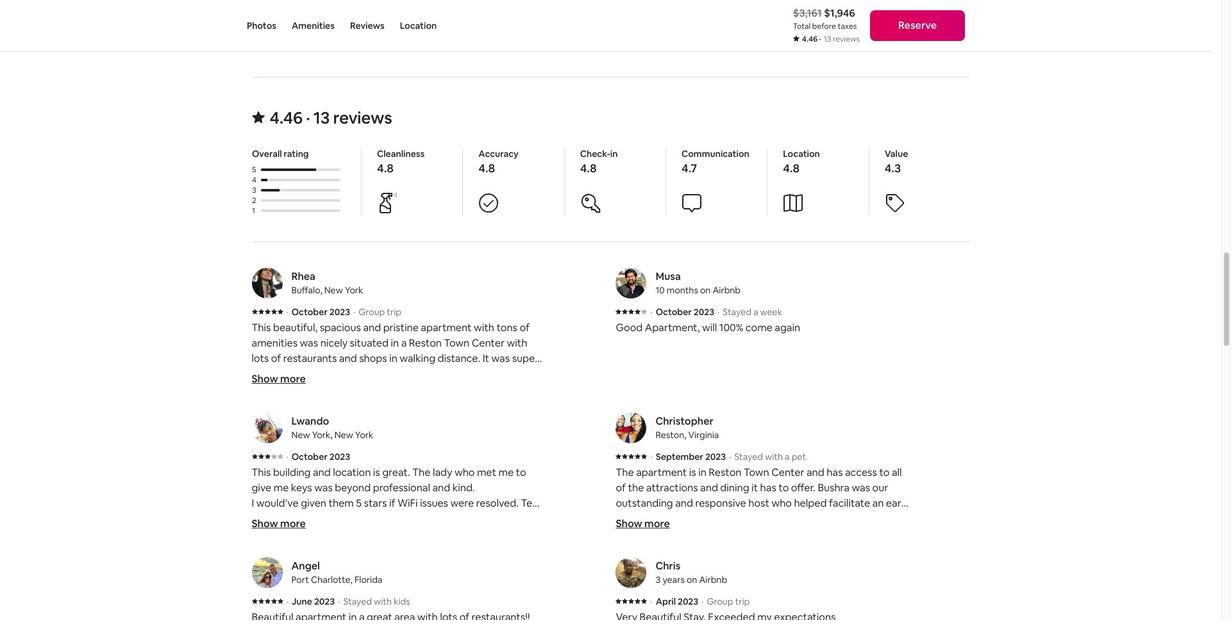 Task type: locate. For each thing, give the bounding box(es) containing it.
1 horizontal spatial reston
[[709, 466, 742, 480]]

reviews down the taxes
[[833, 34, 860, 44]]

center
[[472, 337, 505, 350], [772, 466, 805, 480]]

2 this from the top
[[252, 466, 271, 480]]

is inside this beautiful, spacious and pristine apartment with tons of amenities was nicely situated in a reston town center with lots of restaurants and shops in walking distance. it was super clean, modern and has great views. there's free coffee in the lobby. the third bedroom is tiny, with no windows but otherwise it was perfect.
[[343, 398, 350, 412]]

lobby.
[[252, 383, 280, 396]]

the inside the apartment is in reston town center and has access to all of the attractions and dining it has to offer. bushra was our outstanding and responsive host who helped facilitate an early check-in as we were leaving a nearby apartment. bushra was also very responsive to all of our needs throughout the stay.
[[616, 466, 634, 480]]

reviews up cleanliness
[[333, 107, 392, 129]]

apartment,
[[645, 321, 700, 335]]

photos button
[[247, 0, 276, 51]]

taxes
[[838, 21, 857, 31]]

this up give
[[252, 466, 271, 480]]

2023 for musa
[[694, 307, 715, 318]]

list
[[247, 268, 975, 621]]

3 inside "chris 3 years on airbnb"
[[656, 575, 661, 586]]

rhea
[[292, 270, 316, 283]]

0 vertical spatial who
[[455, 466, 475, 480]]

issues
[[420, 497, 448, 511], [443, 512, 472, 526]]

2023 down the virginia
[[706, 451, 726, 463]]

access
[[845, 466, 878, 480]]

bushra down facilitate
[[847, 512, 879, 526]]

0 vertical spatial apartment
[[421, 321, 472, 335]]

trip
[[387, 307, 402, 318], [735, 596, 750, 608]]

lwando
[[292, 415, 329, 428]]

and
[[363, 321, 381, 335], [339, 352, 357, 366], [321, 367, 339, 381], [313, 466, 331, 480], [807, 466, 825, 480], [433, 482, 450, 495], [701, 482, 718, 495], [676, 497, 693, 511], [282, 512, 300, 526]]

0 horizontal spatial center
[[472, 337, 505, 350]]

1 horizontal spatial who
[[772, 497, 792, 511]]

2023 right april
[[678, 596, 699, 608]]

reston inside the apartment is in reston town center and has access to all of the attractions and dining it has to offer. bushra was our outstanding and responsive host who helped facilitate an early check-in as we were leaving a nearby apartment. bushra was also very responsive to all of our needs throughout the stay.
[[709, 466, 742, 480]]

2 vertical spatial i
[[349, 528, 352, 541]]

1 vertical spatial responsive
[[660, 528, 711, 541]]

of down amenities
[[271, 352, 281, 366]]

0 horizontal spatial our
[[750, 528, 766, 541]]

york
[[345, 285, 363, 296], [355, 430, 374, 441]]

on for chris
[[687, 575, 698, 586]]

1 vertical spatial all
[[725, 528, 735, 541]]

this up amenities
[[252, 321, 271, 335]]

perfect.
[[272, 414, 311, 427]]

dining
[[721, 482, 750, 495]]

who up kind.
[[455, 466, 475, 480]]

and down · october 2023
[[313, 466, 331, 480]]

1 vertical spatial airbnb
[[700, 575, 728, 586]]

windows
[[411, 398, 452, 412]]

accuracy 4.8
[[478, 148, 518, 176]]

1 4.8 from the left
[[377, 161, 393, 176]]

2 horizontal spatial the
[[616, 466, 634, 480]]

1 horizontal spatial apartment
[[636, 466, 687, 480]]

1 vertical spatial stayed
[[735, 451, 763, 463]]

reston up walking
[[409, 337, 442, 350]]

airbnb up · april 2023 · group trip
[[700, 575, 728, 586]]

· up rating
[[306, 107, 310, 129]]

who up nearby
[[772, 497, 792, 511]]

0 vertical spatial trip
[[387, 307, 402, 318]]

0 horizontal spatial town
[[444, 337, 470, 350]]

airbnb for chris
[[700, 575, 728, 586]]

4.46 up overall rating
[[270, 107, 303, 129]]

on inside "chris 3 years on airbnb"
[[687, 575, 698, 586]]

0 horizontal spatial 4.46 · 13 reviews
[[270, 107, 392, 129]]

christopher image
[[616, 413, 647, 444], [616, 413, 647, 444]]

spacious
[[320, 321, 361, 335]]

airbnb inside musa 10 months on airbnb
[[713, 285, 741, 296]]

0 vertical spatial bushra
[[818, 482, 850, 495]]

it up host
[[752, 482, 758, 495]]

1 vertical spatial town
[[744, 466, 770, 480]]

town
[[444, 337, 470, 350], [744, 466, 770, 480]]

4.8 inside check-in 4.8
[[580, 161, 597, 176]]

has left access
[[827, 466, 843, 480]]

4.8 for accuracy 4.8
[[478, 161, 495, 176]]

1 horizontal spatial 4.46
[[802, 34, 818, 44]]

christopher
[[656, 415, 714, 428]]

1 horizontal spatial has
[[761, 482, 777, 495]]

me right met
[[499, 466, 514, 480]]

chris image
[[616, 558, 647, 589]]

is right unit
[[493, 528, 500, 541]]

2023 up location
[[330, 451, 350, 463]]

0 vertical spatial stayed
[[723, 307, 752, 318]]

0 horizontal spatial apartment
[[421, 321, 472, 335]]

there's
[[419, 367, 453, 381]]

on right years
[[687, 575, 698, 586]]

were inside this building and location is great. the lady who met me to give me keys was beyond professional and kind. i would've given them 5 stars if wifi issues were resolved. tech called and they could've resolve internet issues so i was unable to work in the apt as i had planned. overall, the unit is awesome. love the bathtub.
[[451, 497, 474, 511]]

1 horizontal spatial group
[[707, 596, 734, 608]]

who inside this building and location is great. the lady who met me to give me keys was beyond professional and kind. i would've given them 5 stars if wifi issues were resolved. tech called and they could've resolve internet issues so i was unable to work in the apt as i had planned. overall, the unit is awesome. love the bathtub.
[[455, 466, 475, 480]]

1 vertical spatial 4.46 · 13 reviews
[[270, 107, 392, 129]]

1 vertical spatial reviews
[[333, 107, 392, 129]]

florida
[[355, 575, 383, 586]]

give
[[252, 482, 271, 495]]

4.46 down the total
[[802, 34, 818, 44]]

1 horizontal spatial it
[[752, 482, 758, 495]]

new down the lwando at the left bottom
[[292, 430, 310, 441]]

5 down the overall
[[252, 165, 256, 175]]

1 vertical spatial who
[[772, 497, 792, 511]]

2 vertical spatial has
[[761, 482, 777, 495]]

0 horizontal spatial who
[[455, 466, 475, 480]]

a inside the apartment is in reston town center and has access to all of the attractions and dining it has to offer. bushra was our outstanding and responsive host who helped facilitate an early check-in as we were leaving a nearby apartment. bushra was also very responsive to all of our needs throughout the stay.
[[748, 512, 754, 526]]

2 vertical spatial stayed
[[343, 596, 372, 608]]

0 vertical spatial center
[[472, 337, 505, 350]]

the left stay.
[[855, 528, 871, 541]]

and down restaurants
[[321, 367, 339, 381]]

is down september
[[689, 466, 696, 480]]

1 horizontal spatial all
[[892, 466, 902, 480]]

host
[[749, 497, 770, 511]]

new up · october 2023 · group trip
[[324, 285, 343, 296]]

1 horizontal spatial 3
[[656, 575, 661, 586]]

0 horizontal spatial on
[[687, 575, 698, 586]]

show for third
[[252, 373, 278, 386]]

airbnb up the · october 2023 · stayed a week
[[713, 285, 741, 296]]

· october 2023 · group trip
[[286, 307, 402, 318]]

and down nicely
[[339, 352, 357, 366]]

0 vertical spatial 13
[[824, 34, 832, 44]]

if
[[389, 497, 395, 511]]

attractions
[[646, 482, 698, 495]]

2 horizontal spatial i
[[487, 512, 490, 526]]

4.8 inside accuracy 4.8
[[478, 161, 495, 176]]

trip for chris
[[735, 596, 750, 608]]

1 vertical spatial issues
[[443, 512, 472, 526]]

facilitate
[[829, 497, 871, 511]]

offer.
[[791, 482, 816, 495]]

on inside musa 10 months on airbnb
[[700, 285, 711, 296]]

this inside this building and location is great. the lady who met me to give me keys was beyond professional and kind. i would've given them 5 stars if wifi issues were resolved. tech called and they could've resolve internet issues so i was unable to work in the apt as i had planned. overall, the unit is awesome. love the bathtub.
[[252, 466, 271, 480]]

0 vertical spatial reston
[[409, 337, 442, 350]]

1 this from the top
[[252, 321, 271, 335]]

· september 2023 · stayed with a pet
[[651, 451, 806, 463]]

is left great.
[[373, 466, 380, 480]]

0 horizontal spatial trip
[[387, 307, 402, 318]]

musa image
[[616, 268, 647, 299]]

3
[[252, 185, 256, 196], [656, 575, 661, 586]]

1 vertical spatial center
[[772, 466, 805, 480]]

· left june on the bottom of the page
[[286, 596, 289, 608]]

0 horizontal spatial the
[[252, 398, 270, 412]]

town up distance.
[[444, 337, 470, 350]]

2 4.8 from the left
[[478, 161, 495, 176]]

rhea buffalo, new york
[[292, 270, 363, 296]]

they
[[302, 512, 323, 526]]

to
[[516, 466, 526, 480], [880, 466, 890, 480], [779, 482, 789, 495], [252, 528, 262, 541], [713, 528, 723, 541]]

show more down outstanding
[[616, 518, 670, 531]]

the up outstanding
[[628, 482, 644, 495]]

4.8 inside cleanliness 4.8
[[377, 161, 393, 176]]

4.7
[[682, 161, 697, 176]]

3 4.8 from the left
[[580, 161, 597, 176]]

show down would've
[[252, 518, 278, 531]]

group for chris
[[707, 596, 734, 608]]

0 vertical spatial were
[[451, 497, 474, 511]]

and up offer.
[[807, 466, 825, 480]]

beyond
[[335, 482, 371, 495]]

check-
[[580, 148, 610, 160]]

tons
[[497, 321, 518, 335]]

1 horizontal spatial 4.46 · 13 reviews
[[802, 34, 860, 44]]

0 vertical spatial me
[[499, 466, 514, 480]]

more left we
[[645, 518, 670, 531]]

0 horizontal spatial i
[[252, 497, 254, 511]]

1 vertical spatial were
[[687, 512, 711, 526]]

0 vertical spatial all
[[892, 466, 902, 480]]

photos
[[247, 20, 276, 31]]

all up early
[[892, 466, 902, 480]]

so
[[474, 512, 485, 526]]

2023 right june on the bottom of the page
[[314, 596, 335, 608]]

this for this beautiful, spacious and pristine apartment with tons of amenities was nicely situated in a reston town center with lots of restaurants and shops in walking distance. it was super clean, modern and has great views. there's free coffee in the lobby. the third bedroom is tiny, with no windows but otherwise it was perfect.
[[252, 321, 271, 335]]

1 vertical spatial reston
[[709, 466, 742, 480]]

issues up internet
[[420, 497, 448, 511]]

0 horizontal spatial has
[[341, 367, 358, 381]]

stayed up dining
[[735, 451, 763, 463]]

· april 2023 · group trip
[[651, 596, 750, 608]]

chris image
[[616, 558, 647, 589]]

reston
[[409, 337, 442, 350], [709, 466, 742, 480]]

were right we
[[687, 512, 711, 526]]

airbnb inside "chris 3 years on airbnb"
[[700, 575, 728, 586]]

before
[[813, 21, 836, 31]]

has
[[341, 367, 358, 381], [827, 466, 843, 480], [761, 482, 777, 495]]

in inside check-in 4.8
[[610, 148, 618, 160]]

4.8 for cleanliness 4.8
[[377, 161, 393, 176]]

1 horizontal spatial town
[[744, 466, 770, 480]]

1 horizontal spatial as
[[658, 512, 669, 526]]

responsive up leaving
[[696, 497, 747, 511]]

1 vertical spatial our
[[750, 528, 766, 541]]

1 horizontal spatial i
[[349, 528, 352, 541]]

0 vertical spatial i
[[252, 497, 254, 511]]

0 vertical spatial 5
[[252, 165, 256, 175]]

come
[[746, 321, 773, 335]]

value 4.3
[[885, 148, 908, 176]]

great.
[[382, 466, 410, 480]]

clean,
[[252, 367, 279, 381]]

· left september
[[651, 451, 653, 463]]

0 vertical spatial group
[[359, 307, 385, 318]]

october up beautiful,
[[292, 307, 328, 318]]

0 vertical spatial reviews
[[833, 34, 860, 44]]

0 horizontal spatial it
[[523, 398, 529, 412]]

· left april
[[651, 596, 653, 608]]

our down nearby
[[750, 528, 766, 541]]

it right the otherwise
[[523, 398, 529, 412]]

0 horizontal spatial as
[[337, 528, 347, 541]]

this
[[855, 32, 870, 43]]

our up an
[[873, 482, 889, 495]]

2
[[252, 196, 256, 206]]

0 vertical spatial it
[[523, 398, 529, 412]]

cleanliness
[[377, 148, 425, 160]]

1 vertical spatial 3
[[656, 575, 661, 586]]

lwando new york, new york
[[292, 415, 374, 441]]

1 vertical spatial on
[[687, 575, 698, 586]]

1 vertical spatial 4.46
[[270, 107, 303, 129]]

4 4.8 from the left
[[783, 161, 800, 176]]

the inside this beautiful, spacious and pristine apartment with tons of amenities was nicely situated in a reston town center with lots of restaurants and shops in walking distance. it was super clean, modern and has great views. there's free coffee in the lobby. the third bedroom is tiny, with no windows but otherwise it was perfect.
[[520, 367, 536, 381]]

the down super
[[520, 367, 536, 381]]

group
[[359, 307, 385, 318], [707, 596, 734, 608]]

1 horizontal spatial the
[[413, 466, 431, 480]]

the down 'they'
[[300, 528, 316, 541]]

1 horizontal spatial 5
[[356, 497, 362, 511]]

1 vertical spatial group
[[707, 596, 734, 608]]

0 vertical spatial 3
[[252, 185, 256, 196]]

stayed up 100%
[[723, 307, 752, 318]]

new
[[324, 285, 343, 296], [292, 430, 310, 441], [335, 430, 353, 441]]

throughout
[[799, 528, 853, 541]]

report
[[823, 32, 853, 43]]

coffee
[[477, 367, 507, 381]]

overall,
[[417, 528, 452, 541]]

it
[[523, 398, 529, 412], [752, 482, 758, 495]]

them
[[329, 497, 354, 511]]

0 horizontal spatial group
[[359, 307, 385, 318]]

· down before
[[820, 34, 822, 44]]

0 vertical spatial york
[[345, 285, 363, 296]]

were down kind.
[[451, 497, 474, 511]]

1 horizontal spatial reviews
[[833, 34, 860, 44]]

airbnb for musa
[[713, 285, 741, 296]]

show more up third
[[252, 373, 306, 386]]

nicely
[[321, 337, 348, 350]]

distance.
[[438, 352, 481, 366]]

would've
[[257, 497, 299, 511]]

on for musa
[[700, 285, 711, 296]]

2023 up the spacious
[[330, 307, 350, 318]]

center up it
[[472, 337, 505, 350]]

a down host
[[748, 512, 754, 526]]

more down would've
[[280, 518, 306, 531]]

0 vertical spatial on
[[700, 285, 711, 296]]

1 vertical spatial as
[[337, 528, 347, 541]]

york up · october 2023 · group trip
[[345, 285, 363, 296]]

was left perfect.
[[252, 414, 270, 427]]

me up would've
[[274, 482, 289, 495]]

years
[[663, 575, 685, 586]]

on right the months
[[700, 285, 711, 296]]

the
[[520, 367, 536, 381], [628, 482, 644, 495], [300, 528, 316, 541], [455, 528, 471, 541], [855, 528, 871, 541], [326, 543, 342, 557]]

total
[[793, 21, 811, 31]]

communication
[[682, 148, 749, 160]]

a down pristine
[[401, 337, 407, 350]]

location for location 4.8
[[783, 148, 820, 160]]

show more for third
[[252, 373, 306, 386]]

apartment inside the apartment is in reston town center and has access to all of the attractions and dining it has to offer. bushra was our outstanding and responsive host who helped facilitate an early check-in as we were leaving a nearby apartment. bushra was also very responsive to all of our needs throughout the stay.
[[636, 466, 687, 480]]

0 horizontal spatial 4.46
[[270, 107, 303, 129]]

4.8 for location 4.8
[[783, 161, 800, 176]]

the up outstanding
[[616, 466, 634, 480]]

outstanding
[[616, 497, 673, 511]]

with left the no
[[374, 398, 394, 412]]

1 vertical spatial 13
[[314, 107, 330, 129]]

more down restaurants
[[280, 373, 306, 386]]

0 vertical spatial airbnb
[[713, 285, 741, 296]]

5 inside this building and location is great. the lady who met me to give me keys was beyond professional and kind. i would've given them 5 stars if wifi issues were resolved. tech called and they could've resolve internet issues so i was unable to work in the apt as i had planned. overall, the unit is awesome. love the bathtub.
[[356, 497, 362, 511]]

4.46 · 13 reviews
[[802, 34, 860, 44], [270, 107, 392, 129]]

2 horizontal spatial has
[[827, 466, 843, 480]]

october up apartment,
[[656, 307, 692, 318]]

show more down would've
[[252, 518, 306, 531]]

issues left so
[[443, 512, 472, 526]]

0 vertical spatial town
[[444, 337, 470, 350]]

as inside this building and location is great. the lady who met me to give me keys was beyond professional and kind. i would've given them 5 stars if wifi issues were resolved. tech called and they could've resolve internet issues so i was unable to work in the apt as i had planned. overall, the unit is awesome. love the bathtub.
[[337, 528, 347, 541]]

0 vertical spatial has
[[341, 367, 358, 381]]

i left had
[[349, 528, 352, 541]]

musa image
[[616, 268, 647, 299]]

4.8 inside location 4.8
[[783, 161, 800, 176]]

1 horizontal spatial on
[[700, 285, 711, 296]]

new right york,
[[335, 430, 353, 441]]

of
[[520, 321, 530, 335], [271, 352, 281, 366], [616, 482, 626, 495], [738, 528, 748, 541]]

0 vertical spatial this
[[252, 321, 271, 335]]

this inside this beautiful, spacious and pristine apartment with tons of amenities was nicely situated in a reston town center with lots of restaurants and shops in walking distance. it was super clean, modern and has great views. there's free coffee in the lobby. the third bedroom is tiny, with no windows but otherwise it was perfect.
[[252, 321, 271, 335]]

in
[[610, 148, 618, 160], [391, 337, 399, 350], [389, 352, 398, 366], [510, 367, 518, 381], [699, 466, 707, 480], [648, 512, 656, 526], [290, 528, 298, 541]]

this
[[252, 321, 271, 335], [252, 466, 271, 480]]

the left unit
[[455, 528, 471, 541]]

1 vertical spatial location
[[783, 148, 820, 160]]

show more button for third
[[252, 372, 306, 387]]

lady
[[433, 466, 453, 480]]

this for this building and location is great. the lady who met me to give me keys was beyond professional and kind. i would've given them 5 stars if wifi issues were resolved. tech called and they could've resolve internet issues so i was unable to work in the apt as i had planned. overall, the unit is awesome. love the bathtub.
[[252, 466, 271, 480]]

overall
[[252, 148, 282, 160]]

group up situated
[[359, 307, 385, 318]]

york inside lwando new york, new york
[[355, 430, 374, 441]]

i down give
[[252, 497, 254, 511]]

1 horizontal spatial were
[[687, 512, 711, 526]]

0 horizontal spatial all
[[725, 528, 735, 541]]

with left "pet"
[[765, 451, 783, 463]]

apartment up attractions
[[636, 466, 687, 480]]

2023 for rhea
[[330, 307, 350, 318]]

1 vertical spatial has
[[827, 466, 843, 480]]

4.46
[[802, 34, 818, 44], [270, 107, 303, 129]]

stayed for musa
[[723, 307, 752, 318]]

airbnb
[[713, 285, 741, 296], [700, 575, 728, 586]]

and down lady
[[433, 482, 450, 495]]

were inside the apartment is in reston town center and has access to all of the attractions and dining it has to offer. bushra was our outstanding and responsive host who helped facilitate an early check-in as we were leaving a nearby apartment. bushra was also very responsive to all of our needs throughout the stay.
[[687, 512, 711, 526]]

0 horizontal spatial were
[[451, 497, 474, 511]]

unit
[[473, 528, 491, 541]]

0 vertical spatial as
[[658, 512, 669, 526]]

0 horizontal spatial reston
[[409, 337, 442, 350]]

reston inside this beautiful, spacious and pristine apartment with tons of amenities was nicely situated in a reston town center with lots of restaurants and shops in walking distance. it was super clean, modern and has great views. there's free coffee in the lobby. the third bedroom is tiny, with no windows but otherwise it was perfect.
[[409, 337, 442, 350]]

very
[[637, 528, 658, 541]]

me
[[499, 466, 514, 480], [274, 482, 289, 495]]

to left offer.
[[779, 482, 789, 495]]

all down leaving
[[725, 528, 735, 541]]



Task type: vqa. For each thing, say whether or not it's contained in the screenshot.
Listing Image 44
no



Task type: describe. For each thing, give the bounding box(es) containing it.
has inside this beautiful, spacious and pristine apartment with tons of amenities was nicely situated in a reston town center with lots of restaurants and shops in walking distance. it was super clean, modern and has great views. there's free coffee in the lobby. the third bedroom is tiny, with no windows but otherwise it was perfect.
[[341, 367, 358, 381]]

a inside this beautiful, spacious and pristine apartment with tons of amenities was nicely situated in a reston town center with lots of restaurants and shops in walking distance. it was super clean, modern and has great views. there's free coffee in the lobby. the third bedroom is tiny, with no windows but otherwise it was perfect.
[[401, 337, 407, 350]]

angel image
[[252, 558, 283, 589]]

1 horizontal spatial 13
[[824, 34, 832, 44]]

a left "pet"
[[785, 451, 790, 463]]

angel image
[[252, 558, 283, 589]]

1 vertical spatial me
[[274, 482, 289, 495]]

rhea image
[[252, 268, 283, 299]]

leaving
[[713, 512, 746, 526]]

show for to
[[252, 518, 278, 531]]

resolve
[[367, 512, 401, 526]]

location for location
[[400, 20, 437, 31]]

0 horizontal spatial 3
[[252, 185, 256, 196]]

charlotte,
[[311, 575, 353, 586]]

show more for to
[[252, 518, 306, 531]]

trip for rhea
[[387, 307, 402, 318]]

town inside this beautiful, spacious and pristine apartment with tons of amenities was nicely situated in a reston town center with lots of restaurants and shops in walking distance. it was super clean, modern and has great views. there's free coffee in the lobby. the third bedroom is tiny, with no windows but otherwise it was perfect.
[[444, 337, 470, 350]]

york inside rhea buffalo, new york
[[345, 285, 363, 296]]

more for bedroom
[[280, 373, 306, 386]]

good
[[616, 321, 643, 335]]

as inside the apartment is in reston town center and has access to all of the attractions and dining it has to offer. bushra was our outstanding and responsive host who helped facilitate an early check-in as we were leaving a nearby apartment. bushra was also very responsive to all of our needs throughout the stay.
[[658, 512, 669, 526]]

rating
[[284, 148, 309, 160]]

center inside this beautiful, spacious and pristine apartment with tons of amenities was nicely situated in a reston town center with lots of restaurants and shops in walking distance. it was super clean, modern and has great views. there's free coffee in the lobby. the third bedroom is tiny, with no windows but otherwise it was perfect.
[[472, 337, 505, 350]]

overall rating
[[252, 148, 309, 160]]

group for rhea
[[359, 307, 385, 318]]

0 vertical spatial our
[[873, 482, 889, 495]]

2023 for christopher
[[706, 451, 726, 463]]

1 vertical spatial bushra
[[847, 512, 879, 526]]

great
[[360, 367, 385, 381]]

stayed for angel
[[343, 596, 372, 608]]

internet
[[404, 512, 441, 526]]

was up stay.
[[881, 512, 899, 526]]

it inside this beautiful, spacious and pristine apartment with tons of amenities was nicely situated in a reston town center with lots of restaurants and shops in walking distance. it was super clean, modern and has great views. there's free coffee in the lobby. the third bedroom is tiny, with no windows but otherwise it was perfect.
[[523, 398, 529, 412]]

4.3
[[885, 161, 901, 176]]

free
[[455, 367, 474, 381]]

cleanliness 4.8
[[377, 148, 425, 176]]

lwando image
[[252, 413, 283, 444]]

october for rhea
[[292, 307, 328, 318]]

0 horizontal spatial reviews
[[333, 107, 392, 129]]

and up situated
[[363, 321, 381, 335]]

amenities
[[292, 20, 335, 31]]

with left tons on the bottom of page
[[474, 321, 495, 335]]

apartment inside this beautiful, spacious and pristine apartment with tons of amenities was nicely situated in a reston town center with lots of restaurants and shops in walking distance. it was super clean, modern and has great views. there's free coffee in the lobby. the third bedroom is tiny, with no windows but otherwise it was perfect.
[[421, 321, 472, 335]]

to right access
[[880, 466, 890, 480]]

super
[[512, 352, 539, 366]]

0 vertical spatial 4.46 · 13 reviews
[[802, 34, 860, 44]]

apt
[[319, 528, 335, 541]]

april
[[656, 596, 676, 608]]

· up apartment,
[[651, 307, 653, 318]]

amenities
[[252, 337, 298, 350]]

accuracy
[[478, 148, 518, 160]]

and up we
[[676, 497, 693, 511]]

· down the charlotte,
[[338, 596, 340, 608]]

· up good apartment, will 100% come again
[[718, 307, 720, 318]]

check-in 4.8
[[580, 148, 618, 176]]

this beautiful, spacious and pristine apartment with tons of amenities was nicely situated in a reston town center with lots of restaurants and shops in walking distance. it was super clean, modern and has great views. there's free coffee in the lobby. the third bedroom is tiny, with no windows but otherwise it was perfect.
[[252, 321, 539, 427]]

reviews button
[[350, 0, 385, 51]]

2023 for chris
[[678, 596, 699, 608]]

0 vertical spatial responsive
[[696, 497, 747, 511]]

the down apt
[[326, 543, 342, 557]]

was up restaurants
[[300, 337, 318, 350]]

listing
[[872, 32, 898, 43]]

10
[[656, 285, 665, 296]]

helped
[[794, 497, 827, 511]]

with up super
[[507, 337, 528, 350]]

show more button down outstanding
[[616, 517, 670, 532]]

modern
[[282, 367, 319, 381]]

and down would've
[[282, 512, 300, 526]]

new inside rhea buffalo, new york
[[324, 285, 343, 296]]

town inside the apartment is in reston town center and has access to all of the attractions and dining it has to offer. bushra was our outstanding and responsive host who helped facilitate an early check-in as we were leaving a nearby apartment. bushra was also very responsive to all of our needs throughout the stay.
[[744, 466, 770, 480]]

october up building
[[292, 451, 328, 463]]

had
[[354, 528, 372, 541]]

resolved.
[[476, 497, 519, 511]]

situated
[[350, 337, 389, 350]]

planned.
[[374, 528, 415, 541]]

· october 2023
[[286, 451, 350, 463]]

was up given
[[314, 482, 333, 495]]

christopher reston, virginia
[[656, 415, 719, 441]]

0 horizontal spatial 5
[[252, 165, 256, 175]]

0 horizontal spatial 13
[[314, 107, 330, 129]]

bedroom
[[297, 398, 341, 412]]

communication 4.7
[[682, 148, 749, 176]]

needs
[[768, 528, 797, 541]]

met
[[477, 466, 497, 480]]

center inside the apartment is in reston town center and has access to all of the attractions and dining it has to offer. bushra was our outstanding and responsive host who helped facilitate an early check-in as we were leaving a nearby apartment. bushra was also very responsive to all of our needs throughout the stay.
[[772, 466, 805, 480]]

the apartment is in reston town center and has access to all of the attractions and dining it has to offer. bushra was our outstanding and responsive host who helped facilitate an early check-in as we were leaving a nearby apartment. bushra was also very responsive to all of our needs throughout the stay.
[[616, 466, 909, 541]]

buffalo,
[[292, 285, 322, 296]]

professional
[[373, 482, 430, 495]]

lwando image
[[252, 413, 283, 444]]

good apartment, will 100% come again
[[616, 321, 801, 335]]

stay.
[[873, 528, 895, 541]]

october for musa
[[656, 307, 692, 318]]

was down access
[[852, 482, 871, 495]]

location 4.8
[[783, 148, 820, 176]]

· up the spacious
[[354, 307, 356, 318]]

with left kids
[[374, 596, 392, 608]]

virginia
[[689, 430, 719, 441]]

shops
[[359, 352, 387, 366]]

also
[[616, 528, 635, 541]]

no
[[396, 398, 409, 412]]

it inside the apartment is in reston town center and has access to all of the attractions and dining it has to offer. bushra was our outstanding and responsive host who helped facilitate an early check-in as we were leaving a nearby apartment. bushra was also very responsive to all of our needs throughout the stay.
[[752, 482, 758, 495]]

june
[[292, 596, 312, 608]]

unable
[[512, 512, 544, 526]]

reston,
[[656, 430, 687, 441]]

the inside this building and location is great. the lady who met me to give me keys was beyond professional and kind. i would've given them 5 stars if wifi issues were resolved. tech called and they could've resolve internet issues so i was unable to work in the apt as i had planned. overall, the unit is awesome. love the bathtub.
[[413, 466, 431, 480]]

york,
[[312, 430, 333, 441]]

of down leaving
[[738, 528, 748, 541]]

chris 3 years on airbnb
[[656, 560, 728, 586]]

0 vertical spatial 4.46
[[802, 34, 818, 44]]

report this listing
[[823, 32, 898, 43]]

building
[[273, 466, 311, 480]]

and left dining
[[701, 482, 718, 495]]

it
[[483, 352, 489, 366]]

is inside the apartment is in reston town center and has access to all of the attractions and dining it has to offer. bushra was our outstanding and responsive host who helped facilitate an early check-in as we were leaving a nearby apartment. bushra was also very responsive to all of our needs throughout the stay.
[[689, 466, 696, 480]]

1
[[252, 206, 255, 216]]

100%
[[720, 321, 744, 335]]

0 vertical spatial issues
[[420, 497, 448, 511]]

of right tons on the bottom of page
[[520, 321, 530, 335]]

· up beautiful,
[[286, 307, 289, 318]]

list containing rhea
[[247, 268, 975, 621]]

but
[[455, 398, 471, 412]]

· up dining
[[729, 451, 732, 463]]

was down "resolved."
[[492, 512, 510, 526]]

pristine
[[383, 321, 419, 335]]

$1,946
[[824, 6, 856, 20]]

kids
[[394, 596, 410, 608]]

musa 10 months on airbnb
[[656, 270, 741, 296]]

the inside this beautiful, spacious and pristine apartment with tons of amenities was nicely situated in a reston town center with lots of restaurants and shops in walking distance. it was super clean, modern and has great views. there's free coffee in the lobby. the third bedroom is tiny, with no windows but otherwise it was perfect.
[[252, 398, 270, 412]]

to up tech
[[516, 466, 526, 480]]

love
[[302, 543, 324, 557]]

rhea image
[[252, 268, 283, 299]]

amenities button
[[292, 0, 335, 51]]

a left week
[[754, 307, 759, 318]]

early
[[886, 497, 909, 511]]

was right it
[[492, 352, 510, 366]]

check-
[[616, 512, 648, 526]]

to down called
[[252, 528, 262, 541]]

· up building
[[286, 451, 289, 463]]

awesome.
[[252, 543, 300, 557]]

in inside this building and location is great. the lady who met me to give me keys was beyond professional and kind. i would've given them 5 stars if wifi issues were resolved. tech called and they could've resolve internet issues so i was unable to work in the apt as i had planned. overall, the unit is awesome. love the bathtub.
[[290, 528, 298, 541]]

september
[[656, 451, 704, 463]]

show more button for to
[[252, 517, 306, 532]]

an
[[873, 497, 884, 511]]

of up outstanding
[[616, 482, 626, 495]]

months
[[667, 285, 699, 296]]

more for work
[[280, 518, 306, 531]]

to down leaving
[[713, 528, 723, 541]]

2023 for angel
[[314, 596, 335, 608]]

1 vertical spatial i
[[487, 512, 490, 526]]

show down outstanding
[[616, 518, 643, 531]]

· october 2023 · stayed a week
[[651, 307, 783, 318]]

port
[[292, 575, 309, 586]]

who inside the apartment is in reston town center and has access to all of the attractions and dining it has to offer. bushra was our outstanding and responsive host who helped facilitate an early check-in as we were leaving a nearby apartment. bushra was also very responsive to all of our needs throughout the stay.
[[772, 497, 792, 511]]

· down "chris 3 years on airbnb"
[[702, 596, 704, 608]]

stayed for christopher
[[735, 451, 763, 463]]

otherwise
[[473, 398, 520, 412]]

1 horizontal spatial me
[[499, 466, 514, 480]]

again
[[775, 321, 801, 335]]

views.
[[387, 367, 416, 381]]



